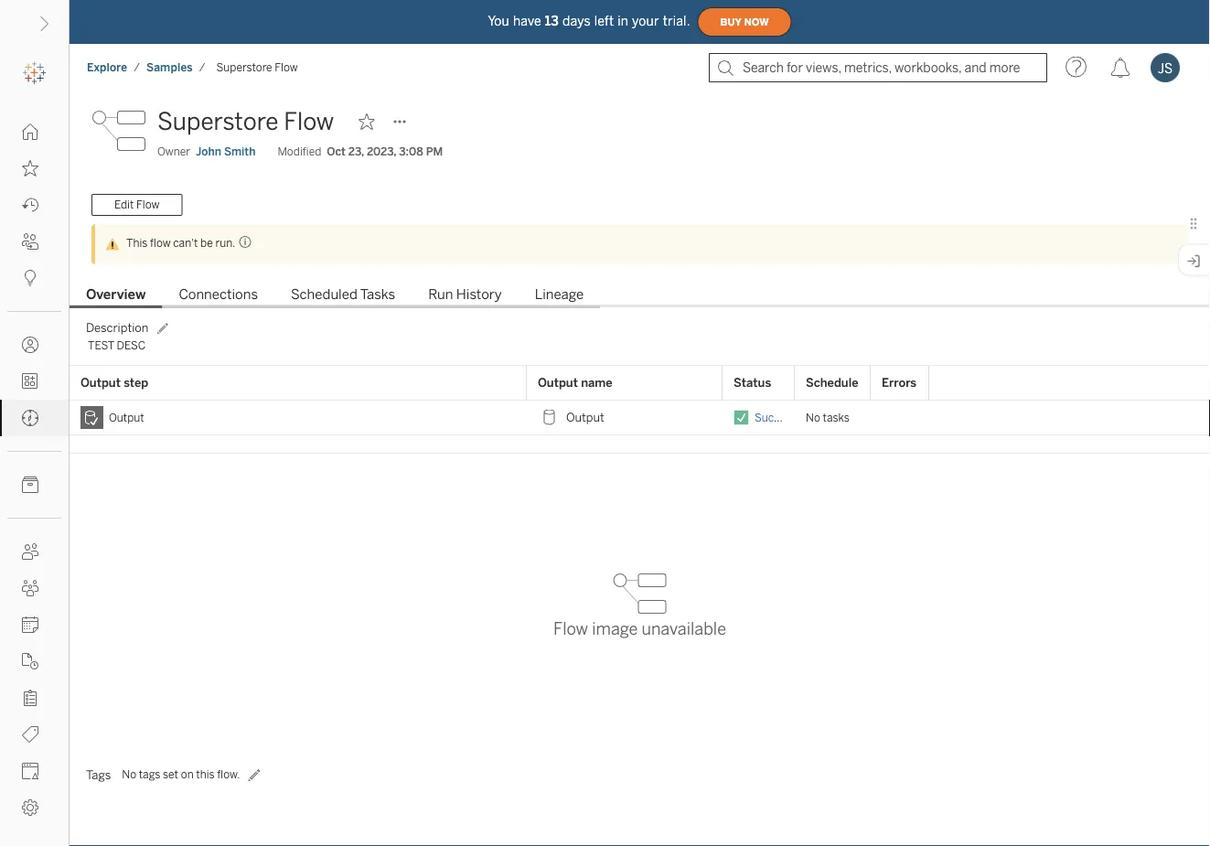 Task type: vqa. For each thing, say whether or not it's contained in the screenshot.
the trial.
yes



Task type: describe. For each thing, give the bounding box(es) containing it.
succeeded: oct 23, 2023, 4:35 pm
[[755, 411, 927, 424]]

no for no tasks
[[806, 411, 821, 424]]

test desc
[[88, 339, 146, 352]]

pm for modified oct 23, 2023, 3:08 pm
[[426, 145, 443, 158]]

desc
[[117, 339, 146, 352]]

schedule
[[806, 376, 859, 390]]

now
[[745, 16, 769, 28]]

buy now button
[[698, 7, 792, 37]]

overview
[[86, 286, 146, 303]]

buy
[[721, 16, 742, 28]]

this
[[196, 768, 215, 782]]

flow
[[150, 237, 171, 250]]

run.
[[215, 237, 236, 250]]

explore / samples /
[[87, 61, 206, 74]]

13
[[545, 14, 559, 29]]

output step
[[81, 376, 149, 390]]

smith
[[224, 145, 256, 158]]

status
[[734, 376, 772, 390]]

23, for succeeded:
[[837, 411, 852, 424]]

edit tags image
[[246, 767, 263, 784]]

output left step
[[81, 376, 121, 390]]

modified oct 23, 2023, 3:08 pm
[[278, 145, 443, 158]]

run history
[[429, 286, 502, 303]]

output name
[[538, 376, 613, 390]]

owner john smith
[[157, 145, 256, 158]]

days
[[563, 14, 591, 29]]

step
[[124, 376, 149, 390]]

Search for views, metrics, workbooks, and more text field
[[709, 53, 1048, 82]]

1 / from the left
[[134, 61, 140, 74]]

oct for succeeded:
[[817, 411, 834, 424]]

2023, for 3:08
[[367, 145, 397, 158]]

set
[[163, 768, 178, 782]]

history
[[457, 286, 502, 303]]

succeeded:
[[755, 411, 814, 424]]

flow image unavailable
[[554, 620, 727, 639]]

samples link
[[146, 60, 194, 75]]

edit
[[114, 198, 134, 212]]

this
[[126, 237, 148, 250]]

can't
[[173, 237, 198, 250]]

errors
[[882, 376, 917, 390]]

be
[[200, 237, 213, 250]]

0 vertical spatial superstore flow
[[216, 61, 298, 74]]

in
[[618, 14, 629, 29]]

output down output name
[[567, 410, 605, 425]]

tags
[[139, 768, 161, 782]]

explore
[[87, 61, 127, 74]]

pm for succeeded: oct 23, 2023, 4:35 pm
[[911, 411, 927, 424]]

superstore flow main content
[[70, 92, 1211, 847]]

23, for modified
[[349, 145, 364, 158]]

sub-spaces tab list
[[70, 285, 1211, 308]]

john
[[196, 145, 221, 158]]

navigation panel element
[[0, 55, 69, 827]]

lineage
[[535, 286, 584, 303]]

output left name
[[538, 376, 578, 390]]



Task type: locate. For each thing, give the bounding box(es) containing it.
flow run requirements:
the flow must have at least one output step. image
[[236, 235, 252, 249]]

run
[[429, 286, 453, 303]]

2023, for 4:35
[[855, 411, 883, 424]]

oct
[[327, 145, 346, 158], [817, 411, 834, 424]]

no for no tags set on this flow.
[[122, 768, 136, 782]]

0 horizontal spatial no
[[122, 768, 136, 782]]

1 horizontal spatial /
[[199, 61, 206, 74]]

no
[[806, 411, 821, 424], [122, 768, 136, 782]]

main navigation. press the up and down arrow keys to access links. element
[[0, 114, 69, 827]]

1 horizontal spatial 2023,
[[855, 411, 883, 424]]

1 vertical spatial superstore
[[157, 108, 279, 136]]

1 horizontal spatial oct
[[817, 411, 834, 424]]

scheduled
[[291, 286, 358, 303]]

superstore right samples "link"
[[216, 61, 272, 74]]

pm right the 3:08
[[426, 145, 443, 158]]

pm
[[426, 145, 443, 158], [911, 411, 927, 424]]

output
[[81, 376, 121, 390], [538, 376, 578, 390], [567, 410, 605, 425], [109, 411, 144, 424]]

superstore flow
[[216, 61, 298, 74], [157, 108, 334, 136]]

superstore
[[216, 61, 272, 74], [157, 108, 279, 136]]

owner
[[157, 145, 190, 158]]

0 vertical spatial 2023,
[[367, 145, 397, 158]]

0 vertical spatial no
[[806, 411, 821, 424]]

output down step
[[109, 411, 144, 424]]

2023,
[[367, 145, 397, 158], [855, 411, 883, 424]]

1 vertical spatial pm
[[911, 411, 927, 424]]

edit flow
[[114, 198, 160, 212]]

flow
[[275, 61, 298, 74], [284, 108, 334, 136], [136, 198, 160, 212], [554, 620, 589, 639]]

tasks
[[823, 411, 850, 424]]

this flow can't be run.
[[126, 237, 236, 250]]

tags
[[86, 768, 111, 783]]

buy now
[[721, 16, 769, 28]]

succeeded: oct 23, 2023, 4:35 pm link
[[755, 411, 927, 424]]

trial.
[[663, 14, 691, 29]]

oct right modified
[[327, 145, 346, 158]]

/ right the 'explore' link
[[134, 61, 140, 74]]

/
[[134, 61, 140, 74], [199, 61, 206, 74]]

your
[[633, 14, 660, 29]]

john smith link
[[196, 144, 256, 160]]

unavailable
[[642, 620, 727, 639]]

explore link
[[86, 60, 128, 75]]

samples
[[146, 61, 193, 74]]

oct for modified
[[327, 145, 346, 158]]

no left the "tags"
[[122, 768, 136, 782]]

0 vertical spatial 23,
[[349, 145, 364, 158]]

image
[[592, 620, 638, 639]]

0 vertical spatial pm
[[426, 145, 443, 158]]

1 vertical spatial 23,
[[837, 411, 852, 424]]

4:35
[[886, 411, 908, 424]]

flow image
[[92, 103, 146, 158]]

0 horizontal spatial pm
[[426, 145, 443, 158]]

23,
[[349, 145, 364, 158], [837, 411, 852, 424]]

you
[[488, 14, 510, 29]]

0 horizontal spatial 2023,
[[367, 145, 397, 158]]

1 vertical spatial superstore flow
[[157, 108, 334, 136]]

flow.
[[217, 768, 240, 782]]

0 vertical spatial oct
[[327, 145, 346, 158]]

description
[[86, 320, 149, 335]]

modified
[[278, 145, 322, 158]]

scheduled tasks
[[291, 286, 396, 303]]

0 vertical spatial superstore
[[216, 61, 272, 74]]

23, left the 3:08
[[349, 145, 364, 158]]

superstore flow element
[[211, 61, 304, 74]]

pm right the 4:35
[[911, 411, 927, 424]]

superstore flow inside main content
[[157, 108, 334, 136]]

test
[[88, 339, 114, 352]]

0 horizontal spatial 23,
[[349, 145, 364, 158]]

2023, left the 4:35
[[855, 411, 883, 424]]

0 horizontal spatial /
[[134, 61, 140, 74]]

superstore inside main content
[[157, 108, 279, 136]]

no tags set on this flow.
[[122, 768, 240, 782]]

1 vertical spatial no
[[122, 768, 136, 782]]

23, down schedule
[[837, 411, 852, 424]]

edit flow button
[[92, 194, 183, 216]]

connections
[[179, 286, 258, 303]]

on
[[181, 768, 194, 782]]

/ right samples
[[199, 61, 206, 74]]

2023, left the 3:08
[[367, 145, 397, 158]]

flow inside button
[[136, 198, 160, 212]]

superstore up john smith link
[[157, 108, 279, 136]]

1 vertical spatial 2023,
[[855, 411, 883, 424]]

0 horizontal spatial oct
[[327, 145, 346, 158]]

tasks
[[360, 286, 396, 303]]

3:08
[[399, 145, 423, 158]]

you have 13 days left in your trial.
[[488, 14, 691, 29]]

1 vertical spatial oct
[[817, 411, 834, 424]]

no left tasks
[[806, 411, 821, 424]]

have
[[513, 14, 542, 29]]

1 horizontal spatial pm
[[911, 411, 927, 424]]

1 horizontal spatial no
[[806, 411, 821, 424]]

name
[[581, 376, 613, 390]]

1 horizontal spatial 23,
[[837, 411, 852, 424]]

left
[[595, 14, 614, 29]]

2 / from the left
[[199, 61, 206, 74]]

no tasks
[[806, 411, 850, 424]]

oct down schedule
[[817, 411, 834, 424]]



